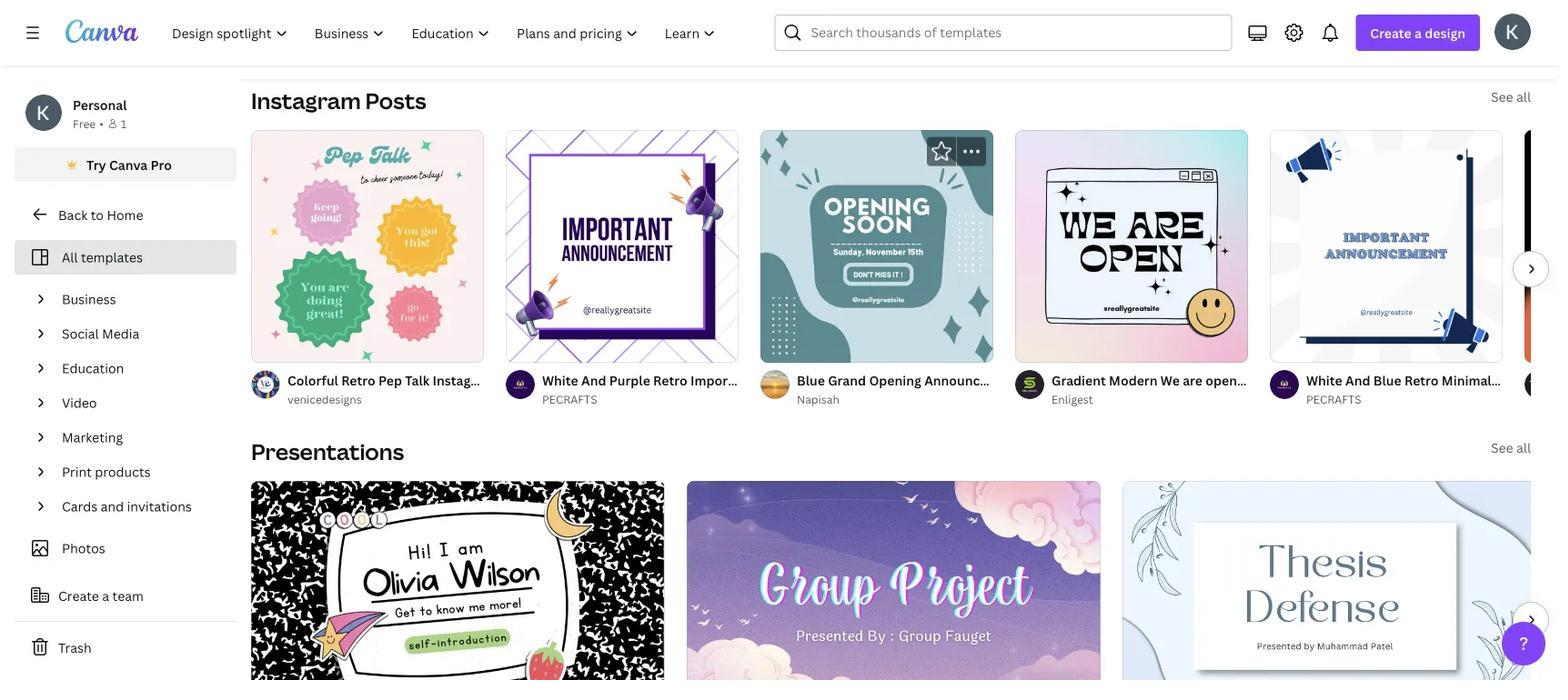 Task type: describe. For each thing, give the bounding box(es) containing it.
instagram posts
[[251, 86, 426, 116]]

stephanie godbout design link
[[727, 17, 1098, 35]]

business link
[[55, 282, 226, 317]]

templates
[[81, 249, 143, 266]]

enligest link
[[1052, 390, 1248, 408]]

all for instagram posts
[[1516, 88, 1531, 105]]

see all link for instagram posts
[[1491, 88, 1531, 105]]

print products
[[62, 463, 151, 481]]

social media
[[62, 325, 139, 342]]

free •
[[73, 116, 104, 131]]

create a team
[[58, 587, 144, 604]]

home
[[107, 206, 143, 223]]

open
[[1206, 372, 1237, 389]]

napisah link
[[797, 390, 993, 408]]

a for team
[[102, 587, 109, 604]]

white and purple retro important announcement instagram post image
[[506, 130, 739, 363]]

create a design
[[1370, 24, 1465, 41]]

business
[[62, 291, 116, 308]]

try canva pro
[[86, 156, 172, 173]]

products
[[95, 463, 151, 481]]

white and blue retro minimalist important announcement instagram post image
[[1270, 130, 1503, 363]]

opening
[[869, 372, 921, 389]]

cards and invitations
[[62, 498, 192, 515]]

pro
[[151, 156, 172, 173]]

try
[[86, 156, 106, 173]]

a for design
[[1415, 24, 1422, 41]]

blue grand opening announcement instagram post link
[[797, 370, 1116, 390]]

video
[[62, 394, 97, 412]]

talk
[[405, 372, 430, 389]]

pecrafts link for white and blue retro minimalist important announcement instagram post image
[[1306, 390, 1503, 408]]

to
[[91, 206, 104, 223]]

top level navigation element
[[160, 15, 731, 51]]

post inside gradient modern we are open instagram post square enligest
[[1305, 372, 1333, 389]]

cards and invitations link
[[55, 489, 226, 524]]

purple pink aesthetic group project presentation image
[[687, 481, 1101, 680]]

see all for instagram posts
[[1491, 88, 1531, 105]]

back to home
[[58, 206, 143, 223]]

enligest
[[1052, 392, 1093, 407]]

instagram left posts
[[251, 86, 361, 116]]

education link
[[55, 351, 226, 386]]

see for presentations
[[1491, 439, 1513, 456]]

photos link
[[25, 531, 226, 566]]

presentations
[[251, 437, 404, 467]]

trash link
[[15, 629, 237, 666]]

colorful
[[287, 372, 338, 389]]

gradient
[[1052, 372, 1106, 389]]

venicedesigns link
[[287, 390, 484, 408]]

venicedesigns
[[287, 392, 362, 407]]

canva creative studio
[[309, 19, 426, 34]]

team
[[112, 587, 144, 604]]

1 horizontal spatial canva
[[309, 19, 342, 34]]

post for colorful retro pep talk instagram post
[[498, 372, 525, 389]]

blue white aesthetic minimalist thesis defense presentation image
[[1123, 481, 1537, 680]]

social media link
[[55, 317, 226, 351]]

creative
[[345, 19, 389, 34]]

free
[[73, 116, 96, 131]]

retro
[[341, 372, 375, 389]]

all
[[62, 249, 78, 266]]

invitations
[[127, 498, 192, 515]]

all for presentations
[[1516, 439, 1531, 456]]

napisah
[[797, 392, 839, 407]]

stephanie godbout design
[[727, 19, 868, 34]]

back
[[58, 206, 88, 223]]

canva creative studio link
[[309, 17, 668, 35]]

see all for presentations
[[1491, 439, 1531, 456]]



Task type: vqa. For each thing, say whether or not it's contained in the screenshot.
the Effects within the 'Effects' dropdown button
no



Task type: locate. For each thing, give the bounding box(es) containing it.
godbout
[[782, 19, 829, 34]]

1 horizontal spatial a
[[1415, 24, 1422, 41]]

2 pecrafts from the left
[[1306, 392, 1361, 407]]

1 all from the top
[[1516, 88, 1531, 105]]

marketing
[[62, 429, 123, 446]]

a left team at left
[[102, 587, 109, 604]]

see all link
[[1491, 88, 1531, 105], [1491, 439, 1531, 456]]

1 see all from the top
[[1491, 88, 1531, 105]]

0 horizontal spatial pecrafts link
[[542, 390, 739, 408]]

tanya leclair - so swell studio link
[[1156, 17, 1527, 35]]

create for create a team
[[58, 587, 99, 604]]

create inside dropdown button
[[1370, 24, 1411, 41]]

gradient modern we are open instagram post square link
[[1052, 370, 1380, 390]]

0 horizontal spatial a
[[102, 587, 109, 604]]

stephanie
[[727, 19, 780, 34]]

colorful retro pep talk instagram post image
[[251, 130, 484, 363]]

create left design
[[1370, 24, 1411, 41]]

pecrafts link
[[542, 390, 739, 408], [1306, 390, 1503, 408]]

pecrafts
[[542, 392, 597, 407], [1306, 392, 1361, 407]]

announcement
[[924, 372, 1020, 389]]

pecrafts for 'white and purple retro important announcement instagram post' image
[[542, 392, 597, 407]]

trash
[[58, 639, 92, 656]]

see for instagram posts
[[1491, 88, 1513, 105]]

1 horizontal spatial pecrafts link
[[1306, 390, 1503, 408]]

social
[[62, 325, 99, 342]]

1 horizontal spatial post
[[1088, 372, 1116, 389]]

modern
[[1109, 372, 1158, 389]]

pecrafts link for 'white and purple retro important announcement instagram post' image
[[542, 390, 739, 408]]

2 see from the top
[[1491, 439, 1513, 456]]

back to home link
[[15, 196, 237, 233]]

studio right creative
[[391, 19, 426, 34]]

create down photos
[[58, 587, 99, 604]]

colorful retro pep talk instagram post link
[[287, 370, 525, 390]]

print
[[62, 463, 92, 481]]

design
[[832, 19, 868, 34]]

create a team button
[[15, 578, 237, 614]]

0 vertical spatial canva
[[309, 19, 342, 34]]

1 vertical spatial see
[[1491, 439, 1513, 456]]

we
[[1161, 372, 1180, 389]]

gradient modern we are open instagram post square image
[[1015, 130, 1248, 363]]

instagram
[[251, 86, 361, 116], [433, 372, 495, 389], [1023, 372, 1085, 389], [1240, 372, 1302, 389]]

0 vertical spatial see all link
[[1491, 88, 1531, 105]]

2 all from the top
[[1516, 439, 1531, 456]]

blue
[[797, 372, 825, 389]]

create for create a design
[[1370, 24, 1411, 41]]

1 studio from the left
[[391, 19, 426, 34]]

0 horizontal spatial canva
[[109, 156, 148, 173]]

tanya leclair - so swell studio
[[1156, 19, 1317, 34]]

canva right try
[[109, 156, 148, 173]]

education
[[62, 360, 124, 377]]

canva left creative
[[309, 19, 342, 34]]

pep
[[378, 372, 402, 389]]

instagram inside colorful retro pep talk instagram post venicedesigns
[[433, 372, 495, 389]]

leclair
[[1189, 19, 1226, 34]]

personal
[[73, 96, 127, 113]]

1 horizontal spatial pecrafts
[[1306, 392, 1361, 407]]

grand
[[828, 372, 866, 389]]

canva
[[309, 19, 342, 34], [109, 156, 148, 173]]

•
[[99, 116, 104, 131]]

see
[[1491, 88, 1513, 105], [1491, 439, 1513, 456]]

cards
[[62, 498, 98, 515]]

1 vertical spatial canva
[[109, 156, 148, 173]]

canva inside button
[[109, 156, 148, 173]]

1 vertical spatial see all
[[1491, 439, 1531, 456]]

are
[[1183, 372, 1202, 389]]

2 see all from the top
[[1491, 439, 1531, 456]]

1 pecrafts from the left
[[542, 392, 597, 407]]

print products link
[[55, 455, 226, 489]]

studio right swell
[[1282, 19, 1317, 34]]

square
[[1336, 372, 1380, 389]]

all
[[1516, 88, 1531, 105], [1516, 439, 1531, 456]]

so
[[1236, 19, 1249, 34]]

see all
[[1491, 88, 1531, 105], [1491, 439, 1531, 456]]

create a design button
[[1356, 15, 1480, 51]]

0 vertical spatial see all
[[1491, 88, 1531, 105]]

1 vertical spatial a
[[102, 587, 109, 604]]

0 vertical spatial all
[[1516, 88, 1531, 105]]

studio
[[391, 19, 426, 34], [1282, 19, 1317, 34]]

a inside create a design dropdown button
[[1415, 24, 1422, 41]]

design
[[1425, 24, 1465, 41]]

0 horizontal spatial create
[[58, 587, 99, 604]]

and
[[101, 498, 124, 515]]

2 pecrafts link from the left
[[1306, 390, 1503, 408]]

marketing link
[[55, 420, 226, 455]]

2 horizontal spatial post
[[1305, 372, 1333, 389]]

1 see from the top
[[1491, 88, 1513, 105]]

create
[[1370, 24, 1411, 41], [58, 587, 99, 604]]

photos
[[62, 540, 105, 557]]

0 horizontal spatial pecrafts
[[542, 392, 597, 407]]

all templates
[[62, 249, 143, 266]]

1 vertical spatial all
[[1516, 439, 1531, 456]]

2 see all link from the top
[[1491, 439, 1531, 456]]

0 vertical spatial a
[[1415, 24, 1422, 41]]

a inside create a team button
[[102, 587, 109, 604]]

1 post from the left
[[498, 372, 525, 389]]

1 see all link from the top
[[1491, 88, 1531, 105]]

-
[[1229, 19, 1233, 34]]

see all link for presentations
[[1491, 439, 1531, 456]]

create inside button
[[58, 587, 99, 604]]

0 vertical spatial create
[[1370, 24, 1411, 41]]

gradient modern we are open instagram post square enligest
[[1052, 372, 1380, 407]]

try canva pro button
[[15, 147, 237, 182]]

colorful retro pep talk instagram post venicedesigns
[[287, 372, 525, 407]]

post for blue grand opening announcement instagram post
[[1088, 372, 1116, 389]]

2 post from the left
[[1088, 372, 1116, 389]]

1 horizontal spatial studio
[[1282, 19, 1317, 34]]

0 horizontal spatial post
[[498, 372, 525, 389]]

Search search field
[[811, 15, 1220, 50]]

instagram right the open
[[1240, 372, 1302, 389]]

1 horizontal spatial create
[[1370, 24, 1411, 41]]

instagram up enligest
[[1023, 372, 1085, 389]]

pecrafts for white and blue retro minimalist important announcement instagram post image
[[1306, 392, 1361, 407]]

3 post from the left
[[1305, 372, 1333, 389]]

post inside blue grand opening announcement instagram post napisah
[[1088, 372, 1116, 389]]

minimalist swiss style annual event instagram post image
[[1525, 130, 1560, 363]]

swell
[[1252, 19, 1280, 34]]

posts
[[365, 86, 426, 116]]

instagram right talk
[[433, 372, 495, 389]]

post inside colorful retro pep talk instagram post venicedesigns
[[498, 372, 525, 389]]

1 pecrafts link from the left
[[542, 390, 739, 408]]

instagram inside blue grand opening announcement instagram post napisah
[[1023, 372, 1085, 389]]

1 vertical spatial see all link
[[1491, 439, 1531, 456]]

tanya
[[1156, 19, 1187, 34]]

video link
[[55, 386, 226, 420]]

blue grand opening announcement instagram post napisah
[[797, 372, 1116, 407]]

post
[[498, 372, 525, 389], [1088, 372, 1116, 389], [1305, 372, 1333, 389]]

kendall parks image
[[1495, 13, 1531, 50]]

2 studio from the left
[[1282, 19, 1317, 34]]

None search field
[[774, 15, 1232, 51]]

blue grand opening announcement instagram post image
[[760, 130, 993, 363]]

a
[[1415, 24, 1422, 41], [102, 587, 109, 604]]

a left design
[[1415, 24, 1422, 41]]

0 vertical spatial see
[[1491, 88, 1513, 105]]

media
[[102, 325, 139, 342]]

0 horizontal spatial studio
[[391, 19, 426, 34]]

instagram inside gradient modern we are open instagram post square enligest
[[1240, 372, 1302, 389]]

1 vertical spatial create
[[58, 587, 99, 604]]

1
[[121, 116, 127, 131]]



